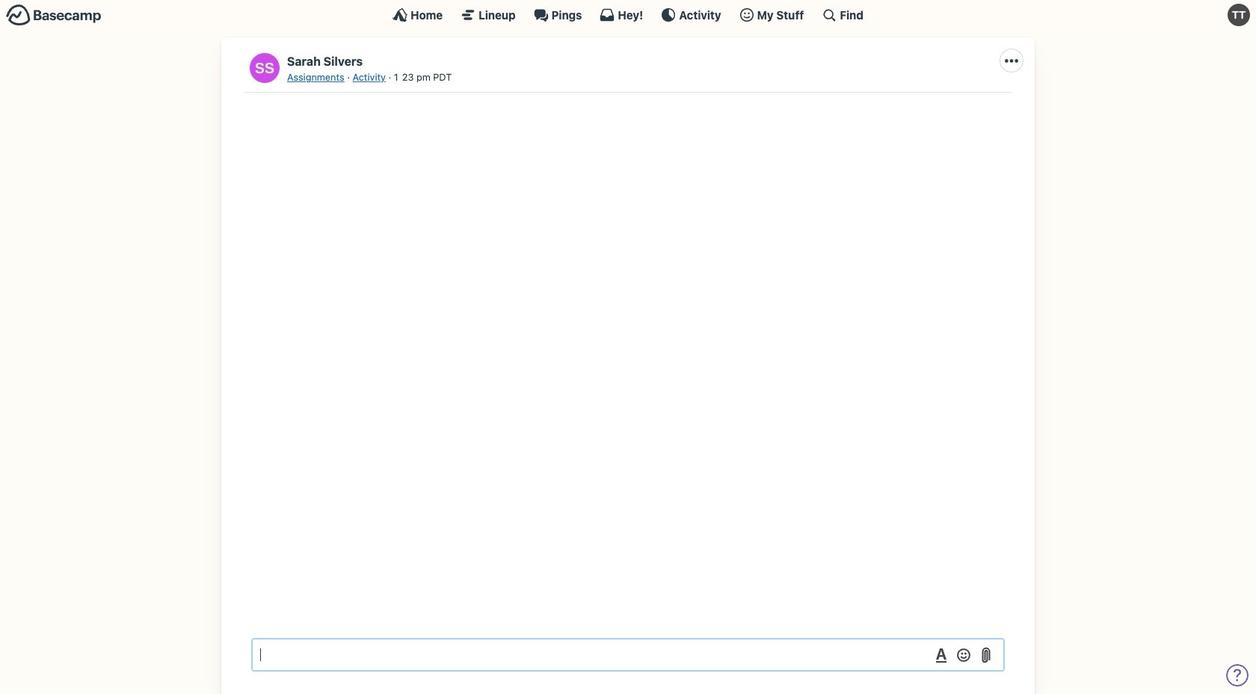 Task type: locate. For each thing, give the bounding box(es) containing it.
sarah silvers image
[[250, 53, 280, 83]]

keyboard shortcut: ⌘ + / image
[[822, 7, 837, 22]]

None text field
[[251, 639, 1005, 672]]



Task type: vqa. For each thing, say whether or not it's contained in the screenshot.
A
no



Task type: describe. For each thing, give the bounding box(es) containing it.
terry turtle image
[[1228, 4, 1250, 26]]

switch accounts image
[[6, 4, 102, 27]]

main element
[[0, 0, 1256, 29]]



